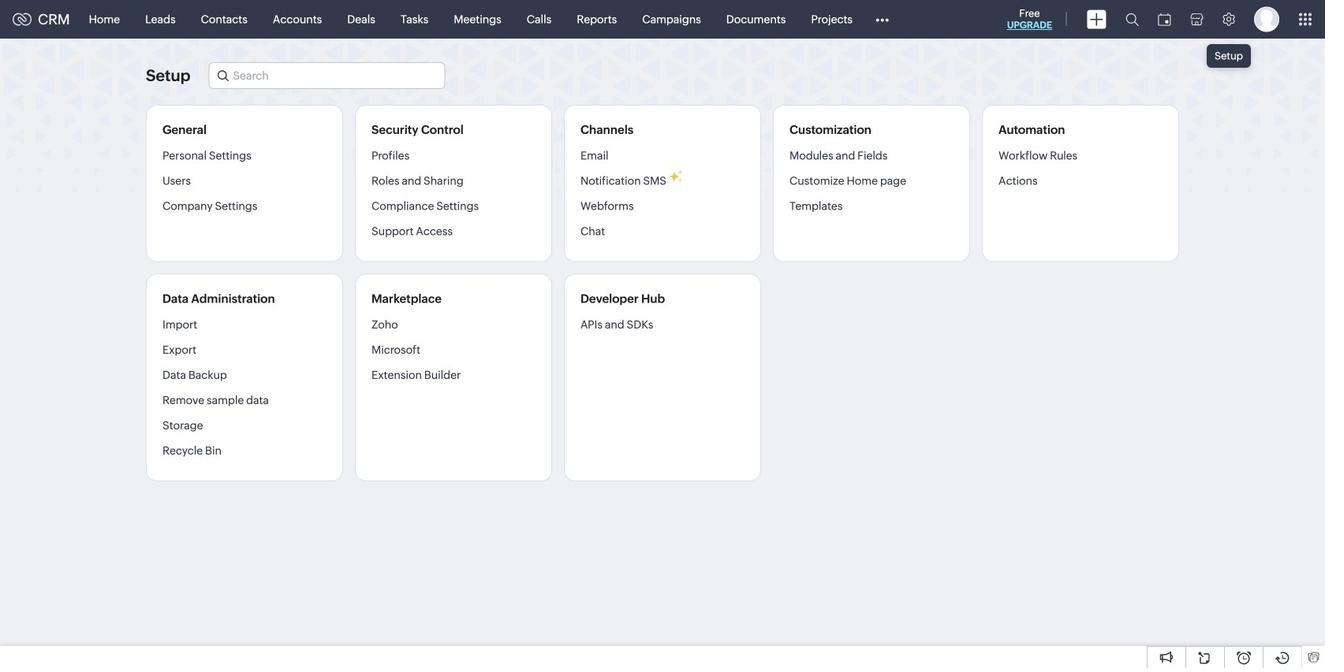 Task type: locate. For each thing, give the bounding box(es) containing it.
Search text field
[[209, 63, 444, 88]]

profile element
[[1245, 0, 1289, 38]]

profile image
[[1254, 7, 1279, 32]]

None field
[[209, 62, 445, 89]]

calendar image
[[1158, 13, 1171, 26]]

search image
[[1126, 13, 1139, 26]]

create menu image
[[1087, 10, 1107, 29]]

search element
[[1116, 0, 1148, 39]]

logo image
[[13, 13, 32, 26]]

Other Modules field
[[865, 7, 899, 32]]



Task type: describe. For each thing, give the bounding box(es) containing it.
create menu element
[[1077, 0, 1116, 38]]



Task type: vqa. For each thing, say whether or not it's contained in the screenshot.
the Search icon
yes



